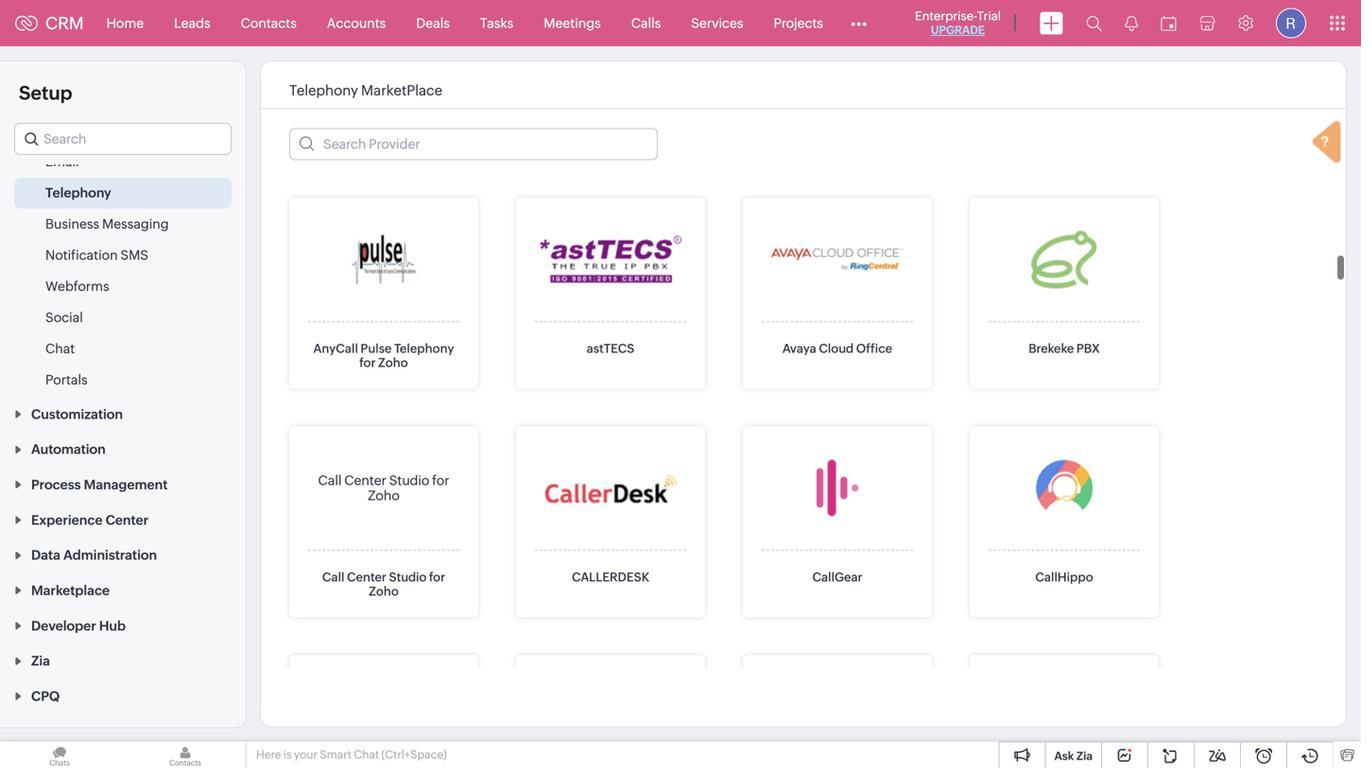 Task type: vqa. For each thing, say whether or not it's contained in the screenshot.
left the Chat
yes



Task type: locate. For each thing, give the bounding box(es) containing it.
crm
[[45, 13, 84, 33]]

chat
[[45, 341, 75, 356], [354, 749, 379, 762]]

marketplace
[[31, 583, 110, 598]]

customization button
[[0, 396, 246, 431]]

contacts
[[241, 16, 297, 31]]

ask zia
[[1055, 750, 1093, 763]]

(ctrl+space)
[[382, 749, 447, 762]]

your
[[294, 749, 318, 762]]

Other Modules field
[[839, 8, 879, 38]]

chat right smart
[[354, 749, 379, 762]]

portals
[[45, 373, 88, 388]]

ask
[[1055, 750, 1074, 763]]

services
[[691, 16, 744, 31]]

search image
[[1086, 15, 1102, 31]]

region
[[0, 147, 246, 396]]

0 horizontal spatial zia
[[31, 654, 50, 669]]

meetings
[[544, 16, 601, 31]]

accounts link
[[312, 0, 401, 46]]

hub
[[99, 619, 126, 634]]

zia
[[31, 654, 50, 669], [1077, 750, 1093, 763]]

1 vertical spatial chat
[[354, 749, 379, 762]]

telephony
[[45, 185, 111, 200]]

leads
[[174, 16, 210, 31]]

social link
[[45, 308, 83, 327]]

contacts image
[[126, 742, 245, 769]]

webforms link
[[45, 277, 109, 296]]

search element
[[1075, 0, 1114, 46]]

business messaging
[[45, 217, 169, 232]]

None field
[[14, 123, 232, 155]]

chat down social
[[45, 341, 75, 356]]

zia inside dropdown button
[[31, 654, 50, 669]]

services link
[[676, 0, 759, 46]]

crm link
[[15, 13, 84, 33]]

tasks
[[480, 16, 514, 31]]

automation
[[31, 442, 106, 457]]

zia right ask
[[1077, 750, 1093, 763]]

here
[[256, 749, 281, 762]]

data administration button
[[0, 537, 246, 573]]

data administration
[[31, 548, 157, 563]]

email link
[[45, 152, 79, 171]]

developer hub
[[31, 619, 126, 634]]

marketplace button
[[0, 573, 246, 608]]

administration
[[63, 548, 157, 563]]

cpq
[[31, 689, 60, 704]]

here is your smart chat (ctrl+space)
[[256, 749, 447, 762]]

zia button
[[0, 643, 246, 679]]

business
[[45, 217, 99, 232]]

enterprise-trial upgrade
[[915, 9, 1001, 36]]

social
[[45, 310, 83, 325]]

Search text field
[[15, 124, 231, 154]]

deals link
[[401, 0, 465, 46]]

signals element
[[1114, 0, 1150, 46]]

experience
[[31, 513, 103, 528]]

sms
[[120, 248, 148, 263]]

process management button
[[0, 467, 246, 502]]

business messaging link
[[45, 215, 169, 234]]

leads link
[[159, 0, 226, 46]]

developer hub button
[[0, 608, 246, 643]]

notification
[[45, 248, 118, 263]]

create menu element
[[1029, 0, 1075, 46]]

region containing email
[[0, 147, 246, 396]]

zia up cpq
[[31, 654, 50, 669]]

upgrade
[[931, 24, 985, 36]]

center
[[105, 513, 149, 528]]

0 vertical spatial zia
[[31, 654, 50, 669]]

trial
[[977, 9, 1001, 23]]

signals image
[[1125, 15, 1138, 31]]

0 horizontal spatial chat
[[45, 341, 75, 356]]

1 vertical spatial zia
[[1077, 750, 1093, 763]]



Task type: describe. For each thing, give the bounding box(es) containing it.
calls
[[631, 16, 661, 31]]

process management
[[31, 477, 168, 493]]

profile element
[[1265, 0, 1318, 46]]

accounts
[[327, 16, 386, 31]]

1 horizontal spatial chat
[[354, 749, 379, 762]]

customization
[[31, 407, 123, 422]]

0 vertical spatial chat
[[45, 341, 75, 356]]

meetings link
[[529, 0, 616, 46]]

calendar image
[[1161, 16, 1177, 31]]

telephony link
[[45, 183, 111, 202]]

notification sms link
[[45, 246, 148, 265]]

calls link
[[616, 0, 676, 46]]

deals
[[416, 16, 450, 31]]

profile image
[[1276, 8, 1307, 38]]

1 horizontal spatial zia
[[1077, 750, 1093, 763]]

contacts link
[[226, 0, 312, 46]]

experience center
[[31, 513, 149, 528]]

chats image
[[0, 742, 119, 769]]

setup
[[19, 82, 72, 104]]

experience center button
[[0, 502, 246, 537]]

enterprise-
[[915, 9, 977, 23]]

tasks link
[[465, 0, 529, 46]]

projects
[[774, 16, 824, 31]]

developer
[[31, 619, 96, 634]]

logo image
[[15, 16, 38, 31]]

cpq button
[[0, 679, 246, 714]]

create menu image
[[1040, 12, 1064, 35]]

management
[[84, 477, 168, 493]]

data
[[31, 548, 60, 563]]

chat link
[[45, 339, 75, 358]]

messaging
[[102, 217, 169, 232]]

is
[[284, 749, 292, 762]]

portals link
[[45, 371, 88, 390]]

process
[[31, 477, 81, 493]]

projects link
[[759, 0, 839, 46]]

smart
[[320, 749, 352, 762]]

home
[[106, 16, 144, 31]]

automation button
[[0, 431, 246, 467]]

email
[[45, 154, 79, 169]]

home link
[[91, 0, 159, 46]]

notification sms
[[45, 248, 148, 263]]

webforms
[[45, 279, 109, 294]]



